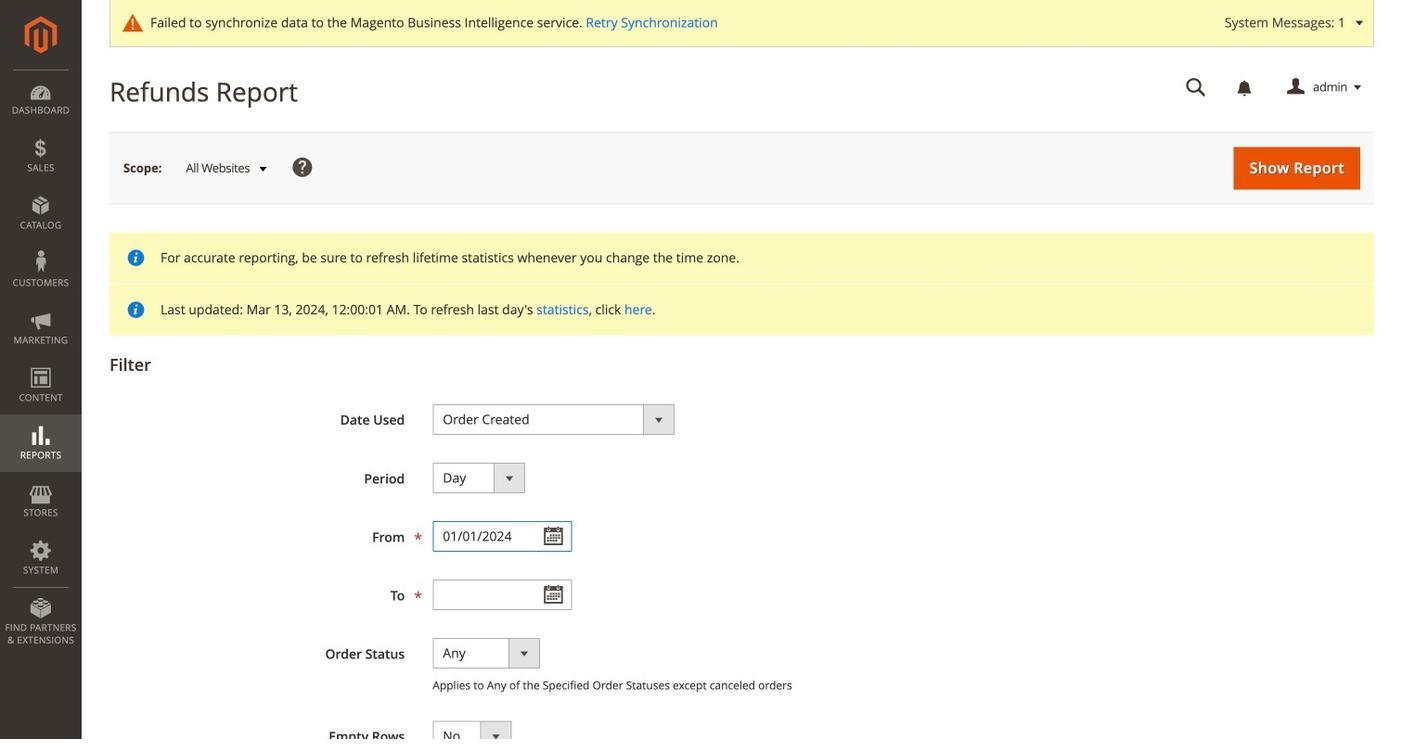 Task type: locate. For each thing, give the bounding box(es) containing it.
None text field
[[433, 522, 572, 552], [433, 580, 572, 611], [433, 522, 572, 552], [433, 580, 572, 611]]

menu bar
[[0, 70, 82, 656]]

magento admin panel image
[[25, 16, 57, 54]]

None text field
[[1173, 71, 1220, 104]]



